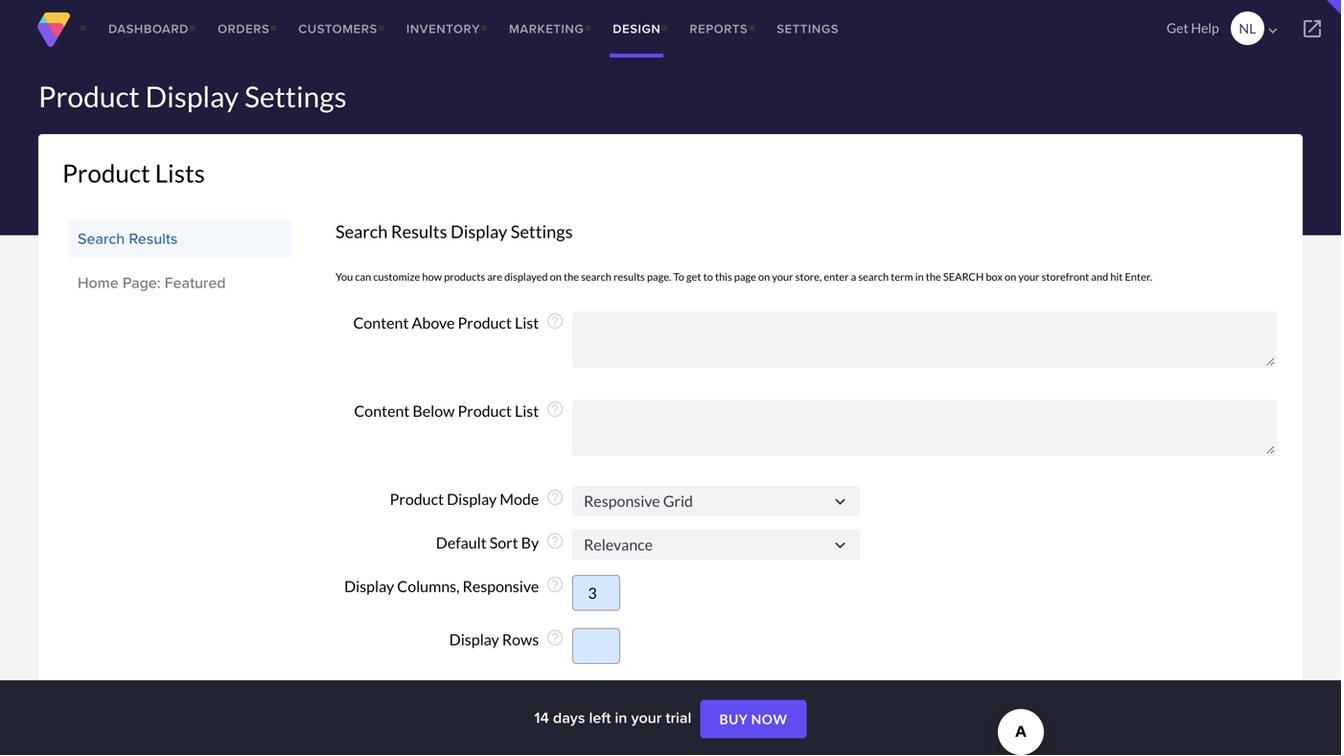 Task type: vqa. For each thing, say whether or not it's contained in the screenshot.
database
no



Task type: describe. For each thing, give the bounding box(es) containing it.
help
[[1191, 20, 1219, 36]]

hit
[[1111, 270, 1123, 283]]

marketing
[[509, 20, 584, 38]]

trial
[[666, 707, 692, 729]]

content below product list help_outline
[[354, 400, 565, 421]]

home
[[78, 271, 119, 294]]

orders
[[218, 20, 270, 38]]

display featured products only help_outline
[[361, 682, 565, 726]]

responsive
[[463, 577, 539, 596]]

dashboard
[[108, 20, 189, 38]]

list for content above product list help_outline
[[515, 314, 539, 332]]

0 horizontal spatial settings
[[244, 79, 347, 114]]

days
[[553, 707, 585, 729]]

get help
[[1167, 20, 1219, 36]]

help_outline inside default sort by help_outline
[[546, 532, 565, 551]]

buy now
[[719, 712, 788, 728]]

featured inside display featured products only help_outline
[[414, 684, 475, 703]]

you
[[336, 270, 353, 283]]

search results
[[78, 227, 178, 250]]

content for content below product list help_outline
[[354, 402, 410, 421]]

product inside content below product list help_outline
[[458, 402, 512, 421]]

product for product lists
[[62, 158, 150, 188]]

home page: featured
[[78, 271, 226, 294]]

inventory
[[406, 20, 480, 38]]

left
[[589, 707, 611, 729]]

0 horizontal spatial your
[[631, 707, 662, 729]]

1 search from the left
[[581, 270, 612, 283]]

buy
[[719, 712, 748, 728]]

can
[[355, 270, 371, 283]]

display inside the display columns, responsive help_outline
[[344, 577, 394, 596]]

sort
[[490, 534, 518, 552]]

default sort by help_outline
[[436, 532, 565, 552]]

results for search results
[[129, 227, 178, 250]]

products
[[444, 270, 485, 283]]

2 horizontal spatial your
[[1019, 270, 1040, 283]]

list for content below product list help_outline
[[515, 402, 539, 421]]

customers
[[298, 20, 378, 38]]

help_outline inside product display mode help_outline
[[546, 488, 565, 507]]

help_outline inside the display columns, responsive help_outline
[[546, 575, 565, 595]]

2 on from the left
[[758, 270, 770, 283]]

store,
[[795, 270, 822, 283]]

dashboard link
[[94, 0, 203, 58]]

help_outline inside display rows help_outline
[[546, 629, 565, 648]]

14 days left in your trial
[[534, 707, 696, 729]]

display rows help_outline
[[449, 629, 565, 649]]

0 vertical spatial in
[[915, 270, 924, 283]]

lists
[[155, 158, 205, 188]]

help_outline inside content above product list help_outline
[[546, 312, 565, 331]]

page
[[734, 270, 756, 283]]

product display settings
[[38, 79, 347, 114]]

1 horizontal spatial your
[[772, 270, 793, 283]]

a
[[851, 270, 856, 283]]

1 on from the left
[[550, 270, 562, 283]]

2 search from the left
[[858, 270, 889, 283]]

display columns, responsive help_outline
[[344, 575, 565, 596]]

default
[[436, 534, 487, 552]]


[[1264, 22, 1282, 40]]

are
[[487, 270, 502, 283]]

only
[[506, 707, 539, 726]]

 for default sort by help_outline
[[830, 535, 850, 555]]

search results display settings
[[336, 221, 573, 242]]



Task type: locate. For each thing, give the bounding box(es) containing it.
list inside content below product list help_outline
[[515, 402, 539, 421]]

 link
[[1284, 0, 1341, 58]]

2 the from the left
[[926, 270, 941, 283]]

None text field
[[572, 400, 1277, 456], [572, 486, 860, 516], [572, 575, 620, 611], [572, 628, 620, 664], [572, 400, 1277, 456], [572, 486, 860, 516], [572, 575, 620, 611], [572, 628, 620, 664]]

1 horizontal spatial search
[[858, 270, 889, 283]]

0 horizontal spatial featured
[[165, 271, 226, 294]]

now
[[751, 712, 788, 728]]

your left store, at right
[[772, 270, 793, 283]]

enter
[[824, 270, 849, 283]]

settings
[[777, 20, 839, 38], [244, 79, 347, 114], [511, 221, 573, 242]]

your
[[772, 270, 793, 283], [1019, 270, 1040, 283], [631, 707, 662, 729]]

by
[[521, 534, 539, 552]]

0 vertical spatial 
[[830, 492, 850, 512]]

nl
[[1239, 20, 1256, 36]]

1  from the top
[[830, 492, 850, 512]]

list inside content above product list help_outline
[[515, 314, 539, 332]]

1 vertical spatial settings
[[244, 79, 347, 114]]

0 horizontal spatial results
[[129, 227, 178, 250]]

1 help_outline from the top
[[546, 312, 565, 331]]

columns,
[[397, 577, 460, 596]]

settings down customers
[[244, 79, 347, 114]]

1 horizontal spatial on
[[758, 270, 770, 283]]

get
[[1167, 20, 1189, 36]]

help_outline inside content below product list help_outline
[[546, 400, 565, 419]]

your right box
[[1019, 270, 1040, 283]]

search left results
[[581, 270, 612, 283]]

product display mode help_outline
[[390, 488, 565, 509]]

3 on from the left
[[1005, 270, 1016, 283]]

the
[[564, 270, 579, 283], [926, 270, 941, 283]]

1 horizontal spatial featured
[[414, 684, 475, 703]]

search
[[581, 270, 612, 283], [858, 270, 889, 283]]

1 horizontal spatial the
[[926, 270, 941, 283]]

on
[[550, 270, 562, 283], [758, 270, 770, 283], [1005, 270, 1016, 283]]

on right page
[[758, 270, 770, 283]]

results for search results display settings
[[391, 221, 447, 242]]

results
[[391, 221, 447, 242], [129, 227, 178, 250]]

2 help_outline from the top
[[546, 400, 565, 419]]

product for product display settings
[[38, 79, 140, 114]]

customize
[[373, 270, 420, 283]]

storefront
[[1042, 270, 1089, 283]]

display inside display featured products only help_outline
[[361, 684, 411, 703]]

2 horizontal spatial settings
[[777, 20, 839, 38]]

nl 
[[1239, 20, 1282, 40]]

product up product lists
[[38, 79, 140, 114]]

display inside product display mode help_outline
[[447, 490, 497, 509]]

0 vertical spatial featured
[[165, 271, 226, 294]]

0 horizontal spatial the
[[564, 270, 579, 283]]

0 horizontal spatial in
[[615, 707, 627, 729]]

product for product display mode help_outline
[[390, 490, 444, 509]]

product up default
[[390, 490, 444, 509]]

2  from the top
[[830, 535, 850, 555]]

page:
[[123, 271, 161, 294]]

search right a
[[858, 270, 889, 283]]

results
[[614, 270, 645, 283]]

1 vertical spatial content
[[354, 402, 410, 421]]

content for content above product list help_outline
[[353, 314, 409, 332]]

mode
[[500, 490, 539, 509]]

4 help_outline from the top
[[546, 532, 565, 551]]

get
[[686, 270, 701, 283]]

1 vertical spatial 
[[830, 535, 850, 555]]

3 help_outline from the top
[[546, 488, 565, 507]]

content down customize
[[353, 314, 409, 332]]

content inside content below product list help_outline
[[354, 402, 410, 421]]

product
[[38, 79, 140, 114], [62, 158, 150, 188], [458, 314, 512, 332], [458, 402, 512, 421], [390, 490, 444, 509]]

0 horizontal spatial search
[[581, 270, 612, 283]]

2 horizontal spatial on
[[1005, 270, 1016, 283]]

the left search
[[926, 270, 941, 283]]

5 help_outline from the top
[[546, 575, 565, 595]]

product right below
[[458, 402, 512, 421]]

product inside product display mode help_outline
[[390, 490, 444, 509]]

search up the "can"
[[336, 221, 388, 242]]

1 horizontal spatial in
[[915, 270, 924, 283]]

1 the from the left
[[564, 270, 579, 283]]

search
[[943, 270, 984, 283]]

the right displayed
[[564, 270, 579, 283]]

rows
[[502, 631, 539, 649]]

you can customize how products are displayed on the search results page. to get to this page on your store, enter a search term in the search box on your storefront and hit enter.
[[336, 270, 1152, 283]]

display inside display rows help_outline
[[449, 631, 499, 649]]

content left below
[[354, 402, 410, 421]]

1 vertical spatial list
[[515, 402, 539, 421]]

results inside "link"
[[129, 227, 178, 250]]

page.
[[647, 270, 671, 283]]

0 horizontal spatial on
[[550, 270, 562, 283]]

 for product display mode help_outline
[[830, 492, 850, 512]]

1 vertical spatial featured
[[414, 684, 475, 703]]


[[1301, 17, 1324, 40]]

1 horizontal spatial results
[[391, 221, 447, 242]]

in right left on the left bottom of page
[[615, 707, 627, 729]]

list down displayed
[[515, 314, 539, 332]]

search for search results
[[78, 227, 125, 250]]

display
[[145, 79, 239, 114], [451, 221, 507, 242], [447, 490, 497, 509], [344, 577, 394, 596], [449, 631, 499, 649], [361, 684, 411, 703]]

on right displayed
[[550, 270, 562, 283]]

1 vertical spatial in
[[615, 707, 627, 729]]

this
[[715, 270, 732, 283]]

product up 'search results' at left top
[[62, 158, 150, 188]]

help_outline inside display featured products only help_outline
[[546, 682, 565, 701]]

list up mode
[[515, 402, 539, 421]]

product inside content above product list help_outline
[[458, 314, 512, 332]]

product lists
[[62, 158, 205, 188]]

content above product list help_outline
[[353, 312, 565, 332]]

to
[[703, 270, 713, 283]]

content inside content above product list help_outline
[[353, 314, 409, 332]]

1 horizontal spatial search
[[336, 221, 388, 242]]

list
[[515, 314, 539, 332], [515, 402, 539, 421]]

results up home page: featured
[[129, 227, 178, 250]]

above
[[412, 314, 455, 332]]

content
[[353, 314, 409, 332], [354, 402, 410, 421]]

settings up displayed
[[511, 221, 573, 242]]

products
[[478, 684, 539, 703]]

in right term
[[915, 270, 924, 283]]

design
[[613, 20, 661, 38]]

product down are
[[458, 314, 512, 332]]

enter.
[[1125, 270, 1152, 283]]

search inside "link"
[[78, 227, 125, 250]]

search results link
[[78, 222, 283, 255]]

term
[[891, 270, 913, 283]]

1 list from the top
[[515, 314, 539, 332]]

0 vertical spatial settings
[[777, 20, 839, 38]]

featured left products
[[414, 684, 475, 703]]

0 vertical spatial list
[[515, 314, 539, 332]]

and
[[1091, 270, 1109, 283]]

featured
[[165, 271, 226, 294], [414, 684, 475, 703]]


[[830, 492, 850, 512], [830, 535, 850, 555]]

results up how
[[391, 221, 447, 242]]

on right box
[[1005, 270, 1016, 283]]

how
[[422, 270, 442, 283]]

buy now link
[[700, 700, 807, 739]]

6 help_outline from the top
[[546, 629, 565, 648]]

settings right reports
[[777, 20, 839, 38]]

featured down search results "link"
[[165, 271, 226, 294]]

help_outline
[[546, 312, 565, 331], [546, 400, 565, 419], [546, 488, 565, 507], [546, 532, 565, 551], [546, 575, 565, 595], [546, 629, 565, 648], [546, 682, 565, 701]]

to
[[673, 270, 684, 283]]

2 vertical spatial settings
[[511, 221, 573, 242]]

2 list from the top
[[515, 402, 539, 421]]

home page: featured link
[[78, 267, 283, 299]]

0 horizontal spatial search
[[78, 227, 125, 250]]

search for search results display settings
[[336, 221, 388, 242]]

in
[[915, 270, 924, 283], [615, 707, 627, 729]]

reports
[[690, 20, 748, 38]]

search up home
[[78, 227, 125, 250]]

0 vertical spatial content
[[353, 314, 409, 332]]

1 horizontal spatial settings
[[511, 221, 573, 242]]

your left trial
[[631, 707, 662, 729]]

None text field
[[572, 311, 1277, 368], [572, 530, 860, 560], [572, 311, 1277, 368], [572, 530, 860, 560]]

search
[[336, 221, 388, 242], [78, 227, 125, 250]]

below
[[413, 402, 455, 421]]

box
[[986, 270, 1003, 283]]

displayed
[[504, 270, 548, 283]]

7 help_outline from the top
[[546, 682, 565, 701]]

14
[[534, 707, 549, 729]]



